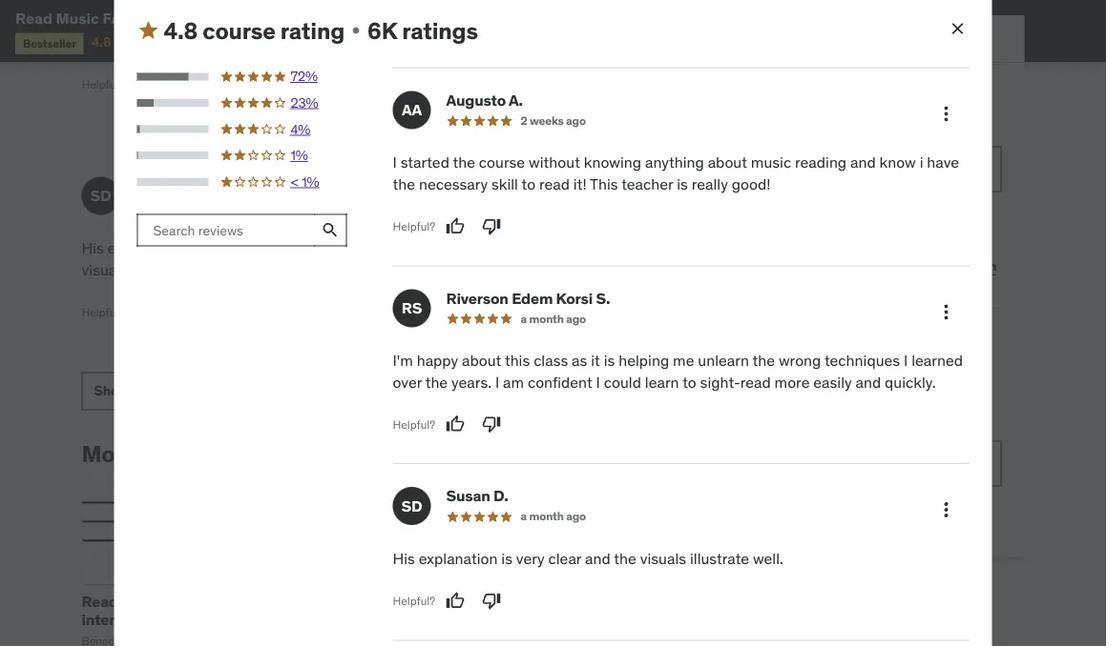 Task type: vqa. For each thing, say whether or not it's contained in the screenshot.
Ultimate total
no



Task type: describe. For each thing, give the bounding box(es) containing it.
confident
[[528, 372, 592, 392]]

top-
[[935, 389, 961, 406]]

more
[[82, 441, 136, 469]]

1% button
[[137, 146, 348, 165]]

riverson
[[446, 289, 508, 308]]

ago down "< 1%" button
[[255, 199, 275, 214]]

clear inside his explanation is very clear and the visuals illustrate well.
[[237, 239, 270, 258]]

fast! for read music fast! part 2: intervals & key signatures
[[167, 593, 208, 612]]

about inside i'm happy about this class as it is helping me unlearn the wrong techniques i learned over the years. i am confident i could learn to sight-read more easily and quickly.
[[462, 351, 501, 371]]

29,403 students
[[228, 33, 327, 50]]

i inside i can progress slowly, not because of how the course is taught but because of my slow learning capacity
[[383, 239, 387, 258]]

2
[[521, 113, 527, 128]]

ago for mark review by augusto a. as unhelpful icon's mark review by augusto a. as helpful image
[[566, 113, 586, 128]]

29,403
[[228, 33, 271, 50]]

music for read music fast!
[[56, 8, 99, 28]]

mark review by susan d. as unhelpful image
[[482, 592, 501, 611]]

0 horizontal spatial very
[[205, 239, 233, 258]]

mark review by carole i. as helpful image
[[436, 324, 455, 343]]

helpful? for mark review by riverson edem korsi s. as helpful image
[[383, 99, 426, 114]]

per
[[859, 495, 875, 510]]

Search reviews text field
[[137, 214, 314, 247]]

korsi
[[556, 289, 593, 308]]

course inside button
[[842, 159, 890, 179]]

could
[[604, 372, 641, 392]]

mark review by augusto a. as helpful image for mark review by augusto a. as unhelpful icon
[[446, 217, 465, 236]]

mark review by augusto a. as unhelpful image
[[482, 217, 501, 236]]

rating
[[280, 16, 345, 45]]

1 vertical spatial illustrate
[[690, 549, 749, 569]]

try personal plan for free link
[[723, 441, 1002, 487]]

1 vertical spatial of
[[383, 281, 396, 301]]

gift
[[790, 257, 813, 275]]

0 vertical spatial because
[[557, 239, 615, 258]]

easily
[[813, 372, 852, 392]]

weeks
[[530, 113, 564, 128]]

courses
[[723, 357, 792, 380]]

4% button
[[137, 120, 348, 139]]

month up chords
[[529, 510, 564, 525]]

anything
[[645, 153, 704, 172]]

progress
[[419, 239, 479, 258]]

it!
[[573, 174, 587, 194]]

mark review by riverson edem korsi s. as unhelpful image
[[482, 415, 501, 434]]

ratings)
[[175, 33, 220, 50]]

get
[[723, 389, 745, 406]]

skill
[[491, 174, 518, 194]]

1 vertical spatial clear
[[548, 549, 581, 569]]

reading
[[795, 153, 847, 172]]

ratings
[[402, 16, 478, 45]]

(6,259
[[133, 33, 172, 50]]

it
[[591, 351, 600, 371]]

by
[[234, 441, 260, 469]]

this inside button
[[812, 159, 838, 179]]

6k ratings
[[367, 16, 478, 45]]

course right gift at the right top of the page
[[842, 257, 884, 275]]

as
[[572, 351, 587, 371]]

not
[[531, 239, 554, 258]]

slowly,
[[483, 239, 528, 258]]

i inside i started the course without knowing anything about music reading and know i have the necessary skill to read it! this teacher is really good!
[[393, 153, 397, 172]]

0 vertical spatial a month ago
[[209, 199, 275, 214]]

1 horizontal spatial visuals
[[640, 549, 686, 569]]

0 horizontal spatial d.
[[182, 176, 197, 196]]

happy
[[417, 351, 458, 371]]

mark review by augusto a. as unhelpful image
[[171, 75, 190, 95]]

and inside i started the course without knowing anything about music reading and know i have the necessary skill to read it! this teacher is really good!
[[850, 153, 876, 172]]

good!
[[732, 174, 770, 194]]

month down "< 1%" button
[[218, 199, 253, 214]]

2 weeks ago
[[521, 113, 586, 128]]

additional actions for review by susan d. image
[[935, 499, 958, 522]]

at
[[808, 495, 818, 510]]

i
[[920, 153, 923, 172]]

show all reviews
[[94, 383, 197, 400]]

more
[[774, 372, 810, 392]]

for
[[899, 454, 919, 474]]

class
[[534, 351, 568, 371]]

to inside i'm happy about this class as it is helping me unlearn the wrong techniques i learned over the years. i am confident i could learn to sight-read more easily and quickly.
[[682, 372, 696, 392]]

i down the it
[[596, 372, 600, 392]]

subscribe
[[723, 333, 811, 356]]

share button
[[723, 247, 769, 286]]

i started the course without knowing anything about music reading and know i have the necessary skill to read it! this teacher is really good!
[[393, 153, 959, 194]]

teacher
[[621, 174, 673, 194]]

a.
[[509, 90, 523, 110]]

helpful? for mark review by augusto a. as unhelpful icon's mark review by augusto a. as helpful image
[[393, 219, 435, 234]]

the inside his explanation is very clear and the visuals illustrate well.
[[303, 239, 325, 258]]

but
[[554, 260, 577, 279]]

am
[[503, 372, 524, 392]]

top
[[916, 333, 946, 356]]

1 vertical spatial d.
[[493, 487, 508, 506]]

medium image
[[137, 19, 160, 42]]

1 horizontal spatial his
[[393, 549, 415, 569]]

1 horizontal spatial of
[[619, 239, 632, 258]]

6k
[[367, 16, 397, 45]]

starting
[[764, 495, 805, 510]]

sight-
[[700, 372, 740, 392]]

mark review by riverson edem korsi s. as unhelpful image
[[472, 97, 492, 116]]

course up 72% button
[[203, 16, 275, 45]]

coupon
[[948, 257, 996, 275]]

72%
[[291, 68, 318, 85]]

mark review by riverson edem korsi s. as helpful image
[[436, 97, 455, 116]]

read music fast! part 2: intervals & key signatures link
[[82, 593, 262, 630]]

personal inside subscribe to udemy's top courses get this course, plus 11,000+ of our top-rated courses, with personal plan.
[[805, 408, 857, 425]]

apply coupon
[[909, 257, 996, 275]]

is inside his explanation is very clear and the visuals illustrate well.
[[190, 239, 201, 258]]

read inside i started the course without knowing anything about music reading and know i have the necessary skill to read it! this teacher is really good!
[[539, 174, 570, 194]]

apply coupon button
[[904, 247, 1002, 286]]

learn
[[645, 372, 679, 392]]

0 vertical spatial 1%
[[291, 147, 308, 164]]

helping
[[619, 351, 669, 371]]

2:
[[244, 593, 257, 612]]

helpful? for mark review by carole i. as helpful icon
[[383, 326, 426, 341]]

ago for mark review by susan d. as helpful "image"
[[566, 510, 586, 525]]

intervals
[[82, 611, 143, 630]]

submit search image
[[321, 221, 340, 240]]

ago for mark review by riverson edem korsi s. as helpful icon
[[566, 311, 586, 326]]

4%
[[291, 121, 310, 138]]

rs
[[402, 298, 422, 318]]

month right "per"
[[878, 495, 911, 510]]

wrong
[[779, 351, 821, 371]]

try
[[774, 454, 795, 474]]

helpful? for mark review by susan d. as helpful "image"
[[393, 594, 435, 609]]

courses,
[[723, 408, 773, 425]]

4.8 course rating
[[164, 16, 345, 45]]

23% button
[[137, 94, 348, 112]]

0 vertical spatial sd
[[90, 186, 111, 205]]

read for read music fast!
[[15, 8, 53, 28]]

0 horizontal spatial illustrate
[[131, 260, 191, 279]]

started
[[400, 153, 449, 172]]

bestseller
[[23, 36, 76, 50]]

i.
[[486, 176, 494, 196]]

0 vertical spatial his explanation is very clear and the visuals illustrate well.
[[82, 239, 325, 279]]

i left am
[[495, 372, 499, 392]]

augusto a.
[[446, 90, 523, 110]]

$16.58
[[821, 495, 856, 510]]

a for mark review by susan d. as helpful "image"
[[521, 510, 527, 525]]

necessary
[[419, 174, 488, 194]]

carole
[[437, 176, 483, 196]]

1 vertical spatial 1%
[[302, 173, 319, 190]]

piano chords
[[473, 593, 568, 612]]

read inside i'm happy about this class as it is helping me unlearn the wrong techniques i learned over the years. i am confident i could learn to sight-read more easily and quickly.
[[740, 372, 771, 392]]

his inside his explanation is very clear and the visuals illustrate well.
[[82, 239, 104, 258]]

is inside i started the course without knowing anything about music reading and know i have the necessary skill to read it! this teacher is really good!
[[677, 174, 688, 194]]

buy this course button
[[723, 147, 948, 192]]

707 reviews element
[[568, 635, 594, 647]]

mark review by susan d. as helpful image
[[446, 592, 465, 611]]



Task type: locate. For each thing, give the bounding box(es) containing it.
this up am
[[505, 351, 530, 371]]

susan
[[135, 176, 179, 196], [446, 487, 490, 506]]

d.
[[182, 176, 197, 196], [493, 487, 508, 506]]

clear up chords
[[548, 549, 581, 569]]

read
[[15, 8, 53, 28], [82, 593, 118, 612]]

about up years.
[[462, 351, 501, 371]]

2 horizontal spatial of
[[898, 389, 910, 406]]

1 horizontal spatial read
[[82, 593, 118, 612]]

1 horizontal spatial explanation
[[419, 549, 498, 569]]

course left i
[[842, 159, 890, 179]]

ago down korsi
[[566, 311, 586, 326]]

0 vertical spatial very
[[205, 239, 233, 258]]

1 horizontal spatial music
[[121, 593, 164, 612]]

1870 reviews element
[[372, 635, 406, 647]]

1 vertical spatial his explanation is very clear and the visuals illustrate well.
[[393, 549, 783, 569]]

and left the submit search icon
[[274, 239, 299, 258]]

0 vertical spatial of
[[619, 239, 632, 258]]

his explanation is very clear and the visuals illustrate well. down "< 1%" button
[[82, 239, 325, 279]]

fast!
[[103, 8, 144, 28], [167, 593, 208, 612]]

very down "< 1%" button
[[205, 239, 233, 258]]

teams tab list
[[700, 15, 1024, 63]]

edem
[[512, 289, 553, 308]]

because up s.
[[580, 260, 638, 279]]

to right skill
[[522, 174, 535, 194]]

helpful? for mark review by augusto a. as helpful image corresponding to mark review by augusto a. as unhelpful image
[[82, 77, 124, 92]]

benedict
[[265, 441, 362, 469]]

0 horizontal spatial mark review by augusto a. as helpful image
[[135, 75, 154, 95]]

i up the quickly.
[[904, 351, 908, 371]]

0 horizontal spatial his explanation is very clear and the visuals illustrate well.
[[82, 239, 325, 279]]

my
[[400, 281, 420, 301]]

his explanation is very clear and the visuals illustrate well. up chords
[[393, 549, 783, 569]]

4.8 for 4.8 course rating
[[164, 16, 198, 45]]

1% down 4%
[[291, 147, 308, 164]]

of down teacher
[[619, 239, 632, 258]]

0 vertical spatial personal
[[805, 408, 857, 425]]

about inside i started the course without knowing anything about music reading and know i have the necessary skill to read it! this teacher is really good!
[[708, 153, 747, 172]]

1 horizontal spatial sd
[[401, 497, 422, 516]]

<
[[291, 173, 299, 190]]

mark review by augusto a. as helpful image
[[135, 75, 154, 95], [446, 217, 465, 236]]

course,
[[773, 389, 816, 406]]

0 vertical spatial susan
[[135, 176, 179, 196]]

me
[[673, 351, 694, 371]]

2 vertical spatial a month ago
[[521, 510, 586, 525]]

0 vertical spatial his
[[82, 239, 104, 258]]

0 vertical spatial to
[[522, 174, 535, 194]]

mark review by augusto a. as helpful image up progress
[[446, 217, 465, 236]]

to inside subscribe to udemy's top courses get this course, plus 11,000+ of our top-rated courses, with personal plan.
[[815, 333, 833, 356]]

0 vertical spatial a
[[209, 199, 216, 214]]

1 horizontal spatial about
[[708, 153, 747, 172]]

a down riverson edem korsi s.
[[521, 311, 527, 326]]

is right the it
[[604, 351, 615, 371]]

students
[[274, 33, 327, 50]]

helpful? left mark review by susan d. as helpful "image"
[[393, 594, 435, 609]]

(6,259 ratings)
[[133, 33, 220, 50]]

this inside i'm happy about this class as it is helping me unlearn the wrong techniques i learned over the years. i am confident i could learn to sight-read more easily and quickly.
[[505, 351, 530, 371]]

4.8 right medium icon
[[164, 16, 198, 45]]

1 vertical spatial susan d.
[[446, 487, 508, 506]]

carole i.
[[437, 176, 494, 196]]

1 vertical spatial read
[[740, 372, 771, 392]]

very
[[205, 239, 233, 258], [516, 549, 545, 569]]

0 horizontal spatial susan
[[135, 176, 179, 196]]

capacity
[[517, 281, 574, 301]]

susan d. up search reviews text field
[[135, 176, 197, 196]]

more courses by benedict westenra
[[82, 441, 469, 469]]

helpful? for mark review by riverson edem korsi s. as helpful icon
[[393, 417, 435, 432]]

is down "< 1%" button
[[190, 239, 201, 258]]

helpful? up can
[[393, 219, 435, 234]]

0 horizontal spatial read
[[15, 8, 53, 28]]

aa
[[402, 100, 422, 120]]

read inside read music fast! part 2: intervals & key signatures
[[82, 593, 118, 612]]

this up courses,
[[748, 389, 770, 406]]

0 horizontal spatial music
[[56, 8, 99, 28]]

music inside read music fast! part 2: intervals & key signatures
[[121, 593, 164, 612]]

0 horizontal spatial explanation
[[108, 239, 187, 258]]

0 vertical spatial susan d.
[[135, 176, 197, 196]]

0 vertical spatial d.
[[182, 176, 197, 196]]

i can progress slowly, not because of how the course is taught but because of my slow learning capacity
[[383, 239, 638, 301]]

0 horizontal spatial about
[[462, 351, 501, 371]]

piano chords link
[[473, 593, 568, 612]]

a for mark review by riverson edem korsi s. as helpful icon
[[521, 311, 527, 326]]

rated
[[961, 389, 992, 406]]

1 horizontal spatial read
[[740, 372, 771, 392]]

apply
[[909, 257, 945, 275]]

1 horizontal spatial to
[[682, 372, 696, 392]]

is down the anything
[[677, 174, 688, 194]]

years.
[[451, 372, 491, 392]]

ci
[[395, 186, 410, 205]]

is inside i can progress slowly, not because of how the course is taught but because of my slow learning capacity
[[491, 260, 502, 279]]

learned
[[911, 351, 963, 371]]

fast! left part
[[167, 593, 208, 612]]

1 horizontal spatial illustrate
[[690, 549, 749, 569]]

0 horizontal spatial read
[[539, 174, 570, 194]]

and
[[850, 153, 876, 172], [274, 239, 299, 258], [856, 372, 881, 392], [585, 549, 610, 569]]

0 vertical spatial mark review by augusto a. as helpful image
[[135, 75, 154, 95]]

about up really
[[708, 153, 747, 172]]

1%
[[291, 147, 308, 164], [302, 173, 319, 190]]

susan up search reviews text field
[[135, 176, 179, 196]]

1 vertical spatial visuals
[[640, 549, 686, 569]]

2 vertical spatial a
[[521, 510, 527, 525]]

72% button
[[137, 67, 348, 86]]

fast! inside read music fast! part 2: intervals & key signatures
[[167, 593, 208, 612]]

0 horizontal spatial sd
[[90, 186, 111, 205]]

mark review by augusto a. as helpful image for mark review by augusto a. as unhelpful image
[[135, 75, 154, 95]]

1 vertical spatial susan
[[446, 487, 490, 506]]

ago right weeks
[[566, 113, 586, 128]]

2 horizontal spatial to
[[815, 333, 833, 356]]

1 vertical spatial very
[[516, 549, 545, 569]]

plan.
[[860, 408, 890, 425]]

xsmall image
[[348, 23, 364, 38]]

0 vertical spatial visuals
[[82, 260, 128, 279]]

of left the "my" on the top left of page
[[383, 281, 396, 301]]

helpful? up show
[[82, 305, 124, 320]]

0 horizontal spatial susan d.
[[135, 176, 197, 196]]

personal
[[805, 408, 857, 425], [799, 454, 861, 474]]

mark review by carole i. as unhelpful image
[[472, 324, 492, 343]]

close modal image
[[948, 19, 967, 38]]

0 horizontal spatial well.
[[194, 260, 225, 279]]

the inside i can progress slowly, not because of how the course is taught but because of my slow learning capacity
[[415, 260, 437, 279]]

and down 'techniques'
[[856, 372, 881, 392]]

is inside i'm happy about this class as it is helping me unlearn the wrong techniques i learned over the years. i am confident i could learn to sight-read more easily and quickly.
[[604, 351, 615, 371]]

this inside subscribe to udemy's top courses get this course, plus 11,000+ of our top-rated courses, with personal plan.
[[748, 389, 770, 406]]

read left &
[[82, 593, 118, 612]]

over
[[393, 372, 422, 392]]

course inside i started the course without knowing anything about music reading and know i have the necessary skill to read it! this teacher is really good!
[[479, 153, 525, 172]]

and left know on the right of page
[[850, 153, 876, 172]]

of left our
[[898, 389, 910, 406]]

quickly.
[[885, 372, 936, 392]]

1 horizontal spatial mark review by augusto a. as helpful image
[[446, 217, 465, 236]]

0 horizontal spatial 4.8
[[91, 33, 111, 50]]

1 vertical spatial read
[[82, 593, 118, 612]]

mark review by augusto a. as helpful image left mark review by augusto a. as unhelpful image
[[135, 75, 154, 95]]

visuals inside his explanation is very clear and the visuals illustrate well.
[[82, 260, 128, 279]]

1 vertical spatial a
[[521, 311, 527, 326]]

course up skill
[[479, 153, 525, 172]]

0 horizontal spatial fast!
[[103, 8, 144, 28]]

know
[[879, 153, 916, 172]]

i left can
[[383, 239, 387, 258]]

0 vertical spatial read
[[15, 8, 53, 28]]

subscribe to udemy's top courses get this course, plus 11,000+ of our top-rated courses, with personal plan.
[[723, 333, 992, 425]]

1 vertical spatial explanation
[[419, 549, 498, 569]]

helpful? up "westenra"
[[393, 417, 435, 432]]

clear down "< 1%" button
[[237, 239, 270, 258]]

well.
[[194, 260, 225, 279], [753, 549, 783, 569]]

1 vertical spatial well.
[[753, 549, 783, 569]]

course inside i can progress slowly, not because of how the course is taught but because of my slow learning capacity
[[441, 260, 487, 279]]

2 vertical spatial to
[[682, 372, 696, 392]]

personal down plus at the bottom of the page
[[805, 408, 857, 425]]

2 vertical spatial of
[[898, 389, 910, 406]]

a month ago down "< 1%" button
[[209, 199, 275, 214]]

1 vertical spatial sd
[[401, 497, 422, 516]]

read up courses,
[[740, 372, 771, 392]]

unlearn
[[698, 351, 749, 371]]

to
[[522, 174, 535, 194], [815, 333, 833, 356], [682, 372, 696, 392]]

1 vertical spatial fast!
[[167, 593, 208, 612]]

additional actions for review by augusto a. image
[[935, 103, 958, 126]]

because up 'but'
[[557, 239, 615, 258]]

0 vertical spatial fast!
[[103, 8, 144, 28]]

d. up search reviews text field
[[182, 176, 197, 196]]

1 horizontal spatial well.
[[753, 549, 783, 569]]

share
[[728, 257, 764, 275]]

1 horizontal spatial susan d.
[[446, 487, 508, 506]]

buy
[[781, 159, 808, 179]]

this right gift at the right top of the page
[[816, 257, 839, 275]]

i'm
[[393, 351, 413, 371]]

0 vertical spatial illustrate
[[131, 260, 191, 279]]

is up piano
[[501, 549, 512, 569]]

a month ago for mark review by susan d. as helpful "image"
[[521, 510, 586, 525]]

to down me
[[682, 372, 696, 392]]

0 vertical spatial music
[[56, 8, 99, 28]]

read up bestseller
[[15, 8, 53, 28]]

susan down "westenra"
[[446, 487, 490, 506]]

11,000+
[[848, 389, 895, 406]]

taught
[[505, 260, 550, 279]]

benedict westenra link
[[265, 441, 469, 469]]

his explanation is very clear and the visuals illustrate well.
[[82, 239, 325, 279], [393, 549, 783, 569]]

1 horizontal spatial his explanation is very clear and the visuals illustrate well.
[[393, 549, 783, 569]]

1 vertical spatial music
[[121, 593, 164, 612]]

reviews
[[149, 383, 197, 400]]

4.8
[[164, 16, 198, 45], [91, 33, 111, 50]]

show
[[94, 383, 129, 400]]

riverson edem korsi s.
[[446, 289, 610, 308]]

without
[[529, 153, 580, 172]]

course
[[203, 16, 275, 45], [479, 153, 525, 172], [842, 159, 890, 179], [842, 257, 884, 275], [441, 260, 487, 279]]

of inside subscribe to udemy's top courses get this course, plus 11,000+ of our top-rated courses, with personal plan.
[[898, 389, 910, 406]]

because
[[557, 239, 615, 258], [580, 260, 638, 279]]

all
[[132, 383, 146, 400]]

ago up chords
[[566, 510, 586, 525]]

1 horizontal spatial very
[[516, 549, 545, 569]]

chords
[[517, 593, 568, 612]]

1 horizontal spatial d.
[[493, 487, 508, 506]]

helpful? down rs
[[383, 326, 426, 341]]

1 vertical spatial because
[[580, 260, 638, 279]]

to inside i started the course without knowing anything about music reading and know i have the necessary skill to read it! this teacher is really good!
[[522, 174, 535, 194]]

month down the edem
[[529, 311, 564, 326]]

teams
[[925, 28, 970, 48]]

additional actions for review by riverson edem korsi s. image
[[935, 301, 958, 324]]

0 horizontal spatial of
[[383, 281, 396, 301]]

visuals
[[82, 260, 128, 279], [640, 549, 686, 569]]

0 vertical spatial read
[[539, 174, 570, 194]]

mark review by riverson edem korsi s. as helpful image
[[446, 415, 465, 434]]

1 vertical spatial a month ago
[[521, 311, 586, 326]]

1 vertical spatial personal
[[799, 454, 861, 474]]

westenra
[[366, 441, 469, 469]]

4.8 for 4.8
[[91, 33, 111, 50]]

well. down search reviews text field
[[194, 260, 225, 279]]

i left started
[[393, 153, 397, 172]]

is down slowly,
[[491, 260, 502, 279]]

0 horizontal spatial his
[[82, 239, 104, 258]]

1 vertical spatial mark review by augusto a. as helpful image
[[446, 217, 465, 236]]

to up easily
[[815, 333, 833, 356]]

susan d.
[[135, 176, 197, 196], [446, 487, 508, 506]]

explanation
[[108, 239, 187, 258], [419, 549, 498, 569]]

knowing
[[584, 153, 641, 172]]

a up the piano chords link
[[521, 510, 527, 525]]

helpful?
[[82, 77, 124, 92], [383, 99, 426, 114], [393, 219, 435, 234], [82, 305, 124, 320], [383, 326, 426, 341], [393, 417, 435, 432], [393, 594, 435, 609]]

read for read music fast! part 2: intervals & key signatures
[[82, 593, 118, 612]]

1 vertical spatial to
[[815, 333, 833, 356]]

1 horizontal spatial susan
[[446, 487, 490, 506]]

a month ago up chords
[[521, 510, 586, 525]]

1 vertical spatial about
[[462, 351, 501, 371]]

< 1%
[[291, 173, 319, 190]]

and up 707 reviews element
[[585, 549, 610, 569]]

0 vertical spatial clear
[[237, 239, 270, 258]]

0 horizontal spatial clear
[[237, 239, 270, 258]]

a month ago
[[209, 199, 275, 214], [521, 311, 586, 326], [521, 510, 586, 525]]

0 vertical spatial about
[[708, 153, 747, 172]]

a up search reviews text field
[[209, 199, 216, 214]]

susan d. down "westenra"
[[446, 487, 508, 506]]

with
[[776, 408, 801, 425]]

this right buy
[[812, 159, 838, 179]]

buy this course
[[781, 159, 890, 179]]

helpful? left mark review by riverson edem korsi s. as helpful image
[[383, 99, 426, 114]]

0 vertical spatial explanation
[[108, 239, 187, 258]]

augusto
[[446, 90, 506, 110]]

fast! up (6,259
[[103, 8, 144, 28]]

1 horizontal spatial 4.8
[[164, 16, 198, 45]]

techniques
[[824, 351, 900, 371]]

fast! for read music fast!
[[103, 8, 144, 28]]

a month ago down capacity
[[521, 311, 586, 326]]

teams button
[[870, 15, 1024, 61]]

gift this course
[[790, 257, 884, 275]]

personal up '$16.58'
[[799, 454, 861, 474]]

read down without
[[539, 174, 570, 194]]

0 horizontal spatial visuals
[[82, 260, 128, 279]]

helpful? down read music fast!
[[82, 77, 124, 92]]

d. down mark review by riverson edem korsi s. as unhelpful icon
[[493, 487, 508, 506]]

plus
[[820, 389, 845, 406]]

show all reviews button
[[82, 373, 209, 411]]

signatures
[[187, 611, 262, 630]]

a month ago for mark review by riverson edem korsi s. as helpful icon
[[521, 311, 586, 326]]

1 horizontal spatial fast!
[[167, 593, 208, 612]]

and inside i'm happy about this class as it is helping me unlearn the wrong techniques i learned over the years. i am confident i could learn to sight-read more easily and quickly.
[[856, 372, 881, 392]]

1% right <
[[302, 173, 319, 190]]

&
[[146, 611, 156, 630]]

1 vertical spatial his
[[393, 549, 415, 569]]

course down progress
[[441, 260, 487, 279]]

0 vertical spatial well.
[[194, 260, 225, 279]]

1 horizontal spatial clear
[[548, 549, 581, 569]]

0 horizontal spatial to
[[522, 174, 535, 194]]

this
[[590, 174, 618, 194]]

music for read music fast! part 2: intervals & key signatures
[[121, 593, 164, 612]]

well. down starting
[[753, 549, 783, 569]]

try personal plan for free
[[774, 454, 950, 474]]

part
[[211, 593, 241, 612]]

very up the piano chords link
[[516, 549, 545, 569]]

4.8 down read music fast!
[[91, 33, 111, 50]]



